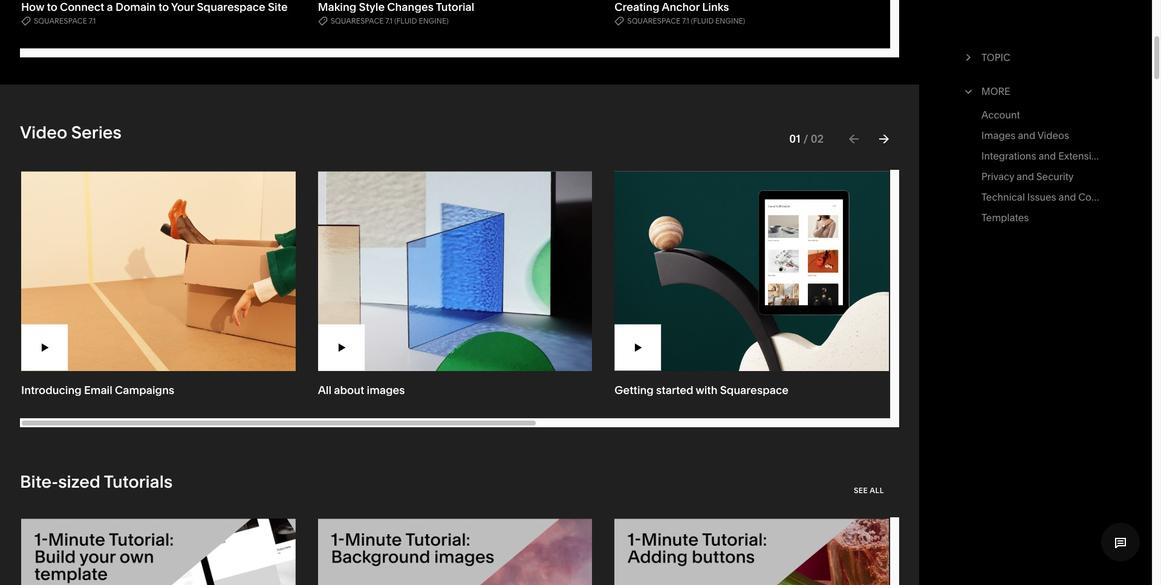 Task type: vqa. For each thing, say whether or not it's contained in the screenshot.


Task type: describe. For each thing, give the bounding box(es) containing it.
creating
[[615, 0, 660, 14]]

engine) for links
[[716, 16, 746, 26]]

7.1 for links
[[683, 16, 690, 26]]

and for videos
[[1018, 129, 1036, 142]]

started
[[656, 384, 694, 398]]

squarespace right with
[[720, 384, 789, 398]]

privacy
[[982, 171, 1015, 183]]

security
[[1037, 171, 1074, 183]]

getting started with squarespace
[[615, 384, 789, 398]]

technical issues and contact us
[[982, 191, 1129, 203]]

making style changes tutorial
[[318, 0, 475, 14]]

01 / 02
[[790, 132, 824, 146]]

videos
[[1038, 129, 1070, 142]]

7.1 for changes
[[386, 16, 393, 26]]

see
[[854, 487, 868, 496]]

account
[[982, 109, 1020, 121]]

sized
[[58, 472, 100, 493]]

extensions
[[1059, 150, 1109, 162]]

images
[[367, 384, 405, 398]]

topic link
[[982, 49, 1112, 66]]

squarespace left the site
[[197, 0, 265, 14]]

anchor
[[662, 0, 700, 14]]

domain
[[116, 0, 156, 14]]

squarespace 7.1
[[34, 16, 96, 26]]

(fluid for changes
[[394, 16, 417, 26]]

contact
[[1079, 191, 1115, 203]]

squarespace 7.1 (fluid engine) for anchor
[[628, 16, 746, 26]]

2 to from the left
[[158, 0, 169, 14]]

privacy and security
[[982, 171, 1074, 183]]

images
[[982, 129, 1016, 142]]

integrations and extensions link
[[982, 148, 1109, 168]]

us
[[1118, 191, 1129, 203]]

a
[[107, 0, 113, 14]]

links
[[703, 0, 729, 14]]

1 to from the left
[[47, 0, 57, 14]]

more
[[982, 85, 1011, 97]]

your
[[171, 0, 194, 14]]

video series
[[20, 122, 122, 143]]

images and videos
[[982, 129, 1070, 142]]



Task type: locate. For each thing, give the bounding box(es) containing it.
integrations
[[982, 150, 1037, 162]]

0 horizontal spatial engine)
[[419, 16, 449, 26]]

and down videos on the right of page
[[1039, 150, 1057, 162]]

squarespace 7.1 (fluid engine) down anchor
[[628, 16, 746, 26]]

(fluid down changes
[[394, 16, 417, 26]]

making
[[318, 0, 357, 14]]

2 horizontal spatial 7.1
[[683, 16, 690, 26]]

changes
[[387, 0, 434, 14]]

squarespace for creating anchor links
[[628, 16, 681, 26]]

3 7.1 from the left
[[683, 16, 690, 26]]

(fluid down links
[[691, 16, 714, 26]]

creating anchor links
[[615, 0, 729, 14]]

templates
[[982, 212, 1029, 224]]

more button
[[962, 76, 1112, 106]]

2 squarespace 7.1 (fluid engine) from the left
[[628, 16, 746, 26]]

1 horizontal spatial engine)
[[716, 16, 746, 26]]

and inside 'integrations and extensions' "link"
[[1039, 150, 1057, 162]]

squarespace down connect
[[34, 16, 87, 26]]

7.1 down the making style changes tutorial
[[386, 16, 393, 26]]

0 horizontal spatial to
[[47, 0, 57, 14]]

tutorials
[[104, 472, 173, 493]]

with
[[696, 384, 718, 398]]

02
[[811, 132, 824, 146]]

account link
[[982, 106, 1020, 127]]

0 horizontal spatial squarespace 7.1 (fluid engine)
[[331, 16, 449, 26]]

7.1
[[89, 16, 96, 26], [386, 16, 393, 26], [683, 16, 690, 26]]

and for security
[[1017, 171, 1035, 183]]

and
[[1018, 129, 1036, 142], [1039, 150, 1057, 162], [1017, 171, 1035, 183], [1059, 191, 1077, 203]]

1 horizontal spatial 7.1
[[386, 16, 393, 26]]

technical
[[982, 191, 1025, 203]]

email
[[84, 384, 112, 398]]

all inside see all button
[[870, 487, 885, 496]]

to
[[47, 0, 57, 14], [158, 0, 169, 14]]

squarespace
[[197, 0, 265, 14], [34, 16, 87, 26], [331, 16, 384, 26], [628, 16, 681, 26], [720, 384, 789, 398]]

squarespace 7.1 (fluid engine) for style
[[331, 16, 449, 26]]

see all button
[[854, 481, 900, 502]]

1 vertical spatial all
[[870, 487, 885, 496]]

(fluid
[[394, 16, 417, 26], [691, 16, 714, 26]]

templates link
[[982, 209, 1029, 230]]

all
[[318, 384, 332, 398], [870, 487, 885, 496]]

1 7.1 from the left
[[89, 16, 96, 26]]

1 (fluid from the left
[[394, 16, 417, 26]]

and inside technical issues and contact us link
[[1059, 191, 1077, 203]]

style
[[359, 0, 385, 14]]

squarespace for making style changes tutorial
[[331, 16, 384, 26]]

1 engine) from the left
[[419, 16, 449, 26]]

1 squarespace 7.1 (fluid engine) from the left
[[331, 16, 449, 26]]

introducing email campaigns
[[21, 384, 174, 398]]

getting
[[615, 384, 654, 398]]

to left your at the top left
[[158, 0, 169, 14]]

0 horizontal spatial all
[[318, 384, 332, 398]]

(fluid for links
[[691, 16, 714, 26]]

1 horizontal spatial squarespace 7.1 (fluid engine)
[[628, 16, 746, 26]]

and up the issues
[[1017, 171, 1035, 183]]

squarespace for how to connect a domain to your squarespace site
[[34, 16, 87, 26]]

and for extensions
[[1039, 150, 1057, 162]]

01
[[790, 132, 801, 146]]

topic button
[[962, 42, 1112, 73]]

technical issues and contact us link
[[982, 189, 1129, 209]]

bite-sized tutorials
[[20, 472, 173, 493]]

1 horizontal spatial to
[[158, 0, 169, 14]]

engine) down links
[[716, 16, 746, 26]]

1 horizontal spatial (fluid
[[691, 16, 714, 26]]

and inside privacy and security link
[[1017, 171, 1035, 183]]

about
[[334, 384, 364, 398]]

0 horizontal spatial 7.1
[[89, 16, 96, 26]]

7.1 down anchor
[[683, 16, 690, 26]]

series
[[71, 122, 122, 143]]

integrations and extensions
[[982, 150, 1109, 162]]

and down security
[[1059, 191, 1077, 203]]

0 horizontal spatial (fluid
[[394, 16, 417, 26]]

privacy and security link
[[982, 168, 1074, 189]]

connect
[[60, 0, 104, 14]]

0 vertical spatial all
[[318, 384, 332, 398]]

all left about
[[318, 384, 332, 398]]

all right see
[[870, 487, 885, 496]]

and left videos on the right of page
[[1018, 129, 1036, 142]]

and inside "images and videos" link
[[1018, 129, 1036, 142]]

engine) down tutorial on the left
[[419, 16, 449, 26]]

engine)
[[419, 16, 449, 26], [716, 16, 746, 26]]

introducing
[[21, 384, 82, 398]]

7.1 down connect
[[89, 16, 96, 26]]

campaigns
[[115, 384, 174, 398]]

how
[[21, 0, 44, 14]]

2 (fluid from the left
[[691, 16, 714, 26]]

to up the "squarespace 7.1" in the top left of the page
[[47, 0, 57, 14]]

2 engine) from the left
[[716, 16, 746, 26]]

how to connect a domain to your squarespace site
[[21, 0, 288, 14]]

squarespace 7.1 (fluid engine)
[[331, 16, 449, 26], [628, 16, 746, 26]]

all about images
[[318, 384, 405, 398]]

images and videos link
[[982, 127, 1070, 148]]

squarespace down creating
[[628, 16, 681, 26]]

issues
[[1028, 191, 1057, 203]]

video
[[20, 122, 67, 143]]

1 horizontal spatial all
[[870, 487, 885, 496]]

/
[[804, 132, 809, 146]]

see all
[[854, 487, 885, 496]]

bite-
[[20, 472, 58, 493]]

squarespace down style
[[331, 16, 384, 26]]

2 7.1 from the left
[[386, 16, 393, 26]]

more link
[[982, 83, 1112, 100]]

7.1 for connect
[[89, 16, 96, 26]]

site
[[268, 0, 288, 14]]

topic
[[982, 51, 1011, 64]]

engine) for changes
[[419, 16, 449, 26]]

tutorial
[[436, 0, 475, 14]]

squarespace 7.1 (fluid engine) down the making style changes tutorial
[[331, 16, 449, 26]]



